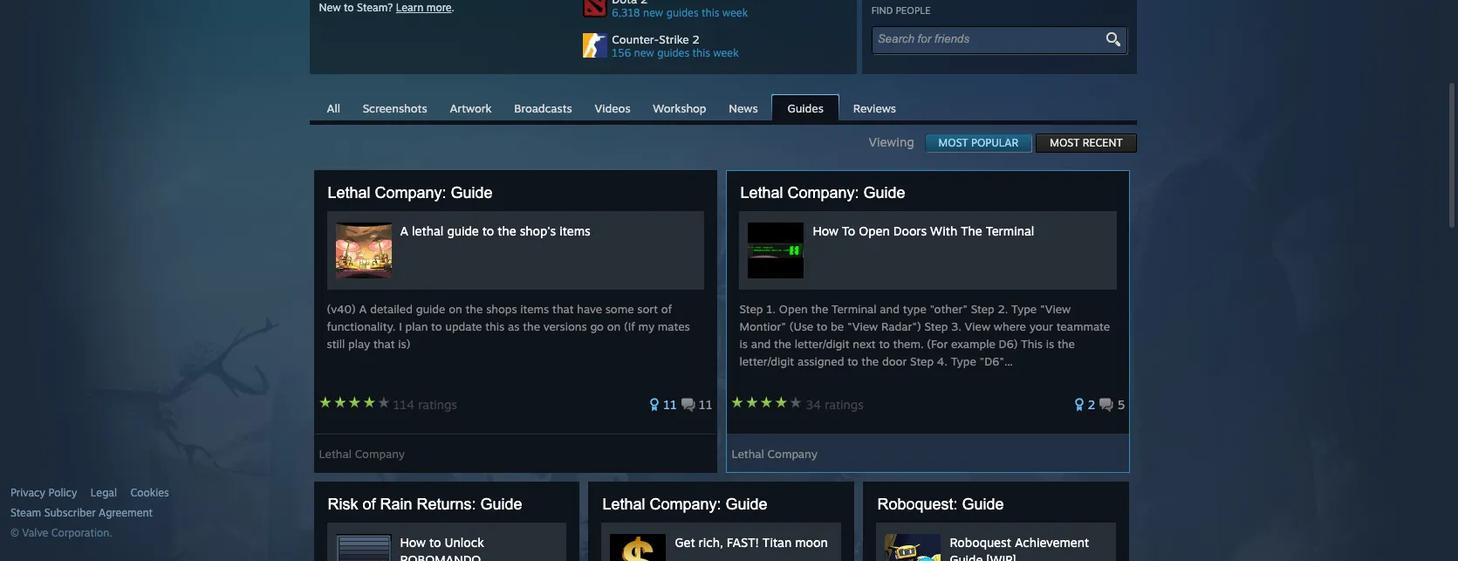 Task type: describe. For each thing, give the bounding box(es) containing it.
corporation.
[[51, 526, 112, 539]]

this inside counter-strike 2 156 new guides this week
[[693, 46, 710, 59]]

0 vertical spatial terminal
[[986, 223, 1034, 238]]

achievement
[[1015, 535, 1089, 550]]

guide inside (v40) a detailed guide on the shops items that have some sort of functionality.  i plan to update this as the versions go on (if my mates still play that is)
[[416, 302, 445, 316]]

plan
[[405, 319, 428, 333]]

cookies steam subscriber agreement © valve corporation.
[[10, 486, 169, 539]]

6,318 new guides this week
[[612, 6, 748, 19]]

4.
[[937, 354, 948, 368]]

reviews
[[853, 101, 896, 115]]

montior"
[[740, 319, 786, 333]]

114 ratings
[[393, 397, 457, 412]]

to up the door at the right of the page
[[879, 337, 890, 351]]

videos
[[595, 101, 631, 115]]

0 vertical spatial guides
[[666, 6, 699, 19]]

guides inside counter-strike 2 156 new guides this week
[[657, 46, 690, 59]]

most recent link
[[1036, 134, 1137, 153]]

is)
[[398, 337, 411, 351]]

as
[[508, 319, 520, 333]]

people
[[896, 4, 931, 17]]

view
[[965, 319, 991, 333]]

d6)
[[999, 337, 1018, 351]]

0 vertical spatial that
[[552, 302, 574, 316]]

guide inside roboquest achievement guide [wip]
[[950, 552, 983, 561]]

to inside how to unlock robomando
[[429, 535, 441, 550]]

viewing
[[869, 134, 925, 149]]

2 is from the left
[[1046, 337, 1054, 351]]

broadcasts
[[514, 101, 572, 115]]

new to steam? learn more .
[[319, 1, 455, 14]]

(v40) a detailed guide on the shops items that have some sort of functionality.  i plan to update this as the versions go on (if my mates still play that is)
[[327, 302, 690, 351]]

i
[[399, 319, 402, 333]]

get rich, fast! titan moon
[[675, 535, 828, 550]]

videos link
[[586, 95, 639, 120]]

company: for get
[[650, 496, 721, 513]]

items inside (v40) a detailed guide on the shops items that have some sort of functionality.  i plan to update this as the versions go on (if my mates still play that is)
[[520, 302, 549, 316]]

to right new
[[344, 1, 354, 14]]

privacy policy link
[[10, 486, 77, 500]]

how to open doors with the terminal
[[813, 223, 1034, 238]]

34
[[806, 397, 821, 412]]

teammate
[[1057, 319, 1110, 333]]

risk
[[328, 496, 358, 513]]

doors
[[893, 223, 927, 238]]

more
[[427, 1, 452, 14]]

counter-strike 2 156 new guides this week
[[612, 32, 739, 59]]

roboquest:
[[877, 496, 958, 513]]

0 vertical spatial new
[[643, 6, 663, 19]]

legal
[[91, 486, 117, 499]]

1 vertical spatial of
[[363, 496, 376, 513]]

1 vertical spatial and
[[751, 337, 771, 351]]

guide up 'a lethal guide to the shop's items'
[[451, 184, 493, 202]]

have
[[577, 302, 602, 316]]

subscriber
[[44, 506, 96, 519]]

to left shop's
[[482, 223, 494, 238]]

be
[[831, 319, 844, 333]]

workshop
[[653, 101, 706, 115]]

screenshots link
[[354, 95, 436, 120]]

1 11 from the left
[[663, 397, 677, 412]]

the left shop's
[[498, 223, 516, 238]]

fast!
[[727, 535, 759, 550]]

popular
[[971, 136, 1019, 149]]

mates
[[658, 319, 690, 333]]

.
[[452, 1, 455, 14]]

guide up fast!
[[726, 496, 768, 513]]

(if
[[624, 319, 635, 333]]

screenshots
[[363, 101, 427, 115]]

0 vertical spatial guide
[[447, 223, 479, 238]]

your
[[1030, 319, 1053, 333]]

lethal for get rich, fast! titan moon
[[603, 496, 645, 513]]

step 1. open the terminal and type "other"  step 2. type "view montior" (use to be "view radar")  step 3. view where your teammate is and the letter/digit next to them. (for example d6) this is the letter/digit assigned to the door  step 4. type "d6"...
[[740, 302, 1110, 368]]

114
[[393, 397, 415, 412]]

robomando
[[400, 552, 481, 561]]

new inside counter-strike 2 156 new guides this week
[[634, 46, 654, 59]]

roboquest: guide
[[877, 496, 1004, 513]]

lethal company link for 114
[[319, 441, 405, 461]]

all link
[[318, 95, 349, 120]]

reviews link
[[844, 95, 905, 120]]

cookies link
[[130, 486, 169, 500]]

news
[[729, 101, 758, 115]]

of inside (v40) a detailed guide on the shops items that have some sort of functionality.  i plan to update this as the versions go on (if my mates still play that is)
[[661, 302, 672, 316]]

strike
[[659, 32, 689, 46]]

privacy policy
[[10, 486, 77, 499]]

guide up doors
[[864, 184, 905, 202]]

artwork link
[[441, 95, 501, 120]]

update
[[445, 319, 482, 333]]

(use
[[790, 319, 813, 333]]

counter-strike 2 link
[[612, 32, 848, 46]]

workshop link
[[644, 95, 715, 120]]

©
[[10, 526, 19, 539]]

lethal for a lethal guide to the shop's items
[[328, 184, 370, 202]]

valve
[[22, 526, 48, 539]]

step up the view
[[971, 302, 995, 316]]

company: for how
[[788, 184, 859, 202]]

week inside counter-strike 2 156 new guides this week
[[713, 46, 739, 59]]

agreement
[[99, 506, 153, 519]]

some
[[605, 302, 634, 316]]

artwork
[[450, 101, 492, 115]]

privacy
[[10, 486, 45, 499]]

ratings for 34 ratings
[[825, 397, 864, 412]]

most popular link
[[925, 134, 1033, 153]]

titan
[[762, 535, 792, 550]]

step left 1.
[[740, 302, 763, 316]]

news link
[[720, 95, 767, 120]]

steam?
[[357, 1, 393, 14]]

returns:
[[417, 496, 476, 513]]

learn
[[396, 1, 424, 14]]

risk of rain returns: guide
[[328, 496, 522, 513]]

this inside (v40) a detailed guide on the shops items that have some sort of functionality.  i plan to update this as the versions go on (if my mates still play that is)
[[485, 319, 505, 333]]

door
[[882, 354, 907, 368]]

lethal for how to open doors with the terminal
[[740, 184, 783, 202]]

radar")
[[881, 319, 921, 333]]

with
[[930, 223, 958, 238]]

a inside (v40) a detailed guide on the shops items that have some sort of functionality.  i plan to update this as the versions go on (if my mates still play that is)
[[359, 302, 367, 316]]

the down teammate
[[1058, 337, 1075, 351]]

find
[[872, 4, 893, 17]]



Task type: vqa. For each thing, say whether or not it's contained in the screenshot.
Discussions to the top
no



Task type: locate. For each thing, give the bounding box(es) containing it.
1 horizontal spatial is
[[1046, 337, 1054, 351]]

legal link
[[91, 486, 117, 500]]

company up rain
[[355, 447, 405, 461]]

2 ratings from the left
[[825, 397, 864, 412]]

0 vertical spatial letter/digit
[[795, 337, 850, 351]]

1 horizontal spatial 2
[[1088, 397, 1096, 412]]

lethal company: guide
[[328, 184, 493, 202], [740, 184, 905, 202], [603, 496, 768, 513]]

lethal company for 114 ratings
[[319, 447, 405, 461]]

to
[[842, 223, 855, 238]]

ratings right 34
[[825, 397, 864, 412]]

and up radar")
[[880, 302, 900, 316]]

most popular
[[939, 136, 1019, 149]]

new
[[319, 1, 341, 14]]

items right shops
[[520, 302, 549, 316]]

1 horizontal spatial open
[[859, 223, 890, 238]]

this
[[1021, 337, 1043, 351]]

guides down '6,318 new guides this week'
[[657, 46, 690, 59]]

steam
[[10, 506, 41, 519]]

1 horizontal spatial items
[[560, 223, 591, 238]]

1 horizontal spatial on
[[607, 319, 621, 333]]

my
[[638, 319, 655, 333]]

where
[[994, 319, 1026, 333]]

0 horizontal spatial that
[[373, 337, 395, 351]]

2 company from the left
[[768, 447, 818, 461]]

how for guide
[[813, 223, 839, 238]]

open for the
[[779, 302, 808, 316]]

1 horizontal spatial guide
[[447, 223, 479, 238]]

to down next
[[848, 354, 858, 368]]

1 vertical spatial week
[[713, 46, 739, 59]]

them.
[[893, 337, 924, 351]]

how for rain
[[400, 535, 426, 550]]

roboquest achievement guide [wip]
[[950, 535, 1089, 561]]

open up (use
[[779, 302, 808, 316]]

this
[[702, 6, 719, 19], [693, 46, 710, 59], [485, 319, 505, 333]]

guide right lethal
[[447, 223, 479, 238]]

company down 34
[[768, 447, 818, 461]]

terminal up be
[[832, 302, 877, 316]]

1 vertical spatial a
[[359, 302, 367, 316]]

ratings for 114 ratings
[[418, 397, 457, 412]]

items
[[560, 223, 591, 238], [520, 302, 549, 316]]

34 ratings
[[806, 397, 864, 412]]

1 lethal company from the left
[[319, 447, 405, 461]]

0 vertical spatial how
[[813, 223, 839, 238]]

to left be
[[817, 319, 828, 333]]

None text field
[[878, 32, 1106, 45]]

ratings
[[418, 397, 457, 412], [825, 397, 864, 412]]

the down (use
[[774, 337, 792, 351]]

how up the robomando
[[400, 535, 426, 550]]

on up "update" on the left bottom
[[449, 302, 462, 316]]

6,318
[[612, 6, 640, 19]]

0 vertical spatial a
[[400, 223, 408, 238]]

2 lethal company from the left
[[732, 447, 818, 461]]

to right plan
[[431, 319, 442, 333]]

1 is from the left
[[740, 337, 748, 351]]

2 lethal company link from the left
[[732, 441, 818, 461]]

1 vertical spatial guides
[[657, 46, 690, 59]]

0 vertical spatial this
[[702, 6, 719, 19]]

guides up strike
[[666, 6, 699, 19]]

step
[[740, 302, 763, 316], [971, 302, 995, 316], [925, 319, 948, 333], [910, 354, 934, 368]]

0 horizontal spatial and
[[751, 337, 771, 351]]

0 horizontal spatial terminal
[[832, 302, 877, 316]]

0 vertical spatial items
[[560, 223, 591, 238]]

0 horizontal spatial most
[[939, 136, 968, 149]]

open inside step 1. open the terminal and type "other"  step 2. type "view montior" (use to be "view radar")  step 3. view where your teammate is and the letter/digit next to them. (for example d6) this is the letter/digit assigned to the door  step 4. type "d6"...
[[779, 302, 808, 316]]

that
[[552, 302, 574, 316], [373, 337, 395, 351]]

1 horizontal spatial ratings
[[825, 397, 864, 412]]

1 company from the left
[[355, 447, 405, 461]]

most
[[939, 136, 968, 149], [1050, 136, 1080, 149]]

"view
[[1040, 302, 1071, 316], [847, 319, 878, 333]]

company: up get
[[650, 496, 721, 513]]

lethal company link for 34
[[732, 441, 818, 461]]

1 vertical spatial "view
[[847, 319, 878, 333]]

0 horizontal spatial of
[[363, 496, 376, 513]]

still
[[327, 337, 345, 351]]

of right risk
[[363, 496, 376, 513]]

lethal company for 34 ratings
[[732, 447, 818, 461]]

type
[[903, 302, 927, 316]]

assigned
[[798, 354, 844, 368]]

versions
[[543, 319, 587, 333]]

a left lethal
[[400, 223, 408, 238]]

week up counter-strike 2 link at top
[[722, 6, 748, 19]]

a up functionality.
[[359, 302, 367, 316]]

company for 114
[[355, 447, 405, 461]]

0 horizontal spatial 11
[[663, 397, 677, 412]]

0 horizontal spatial guide
[[416, 302, 445, 316]]

guide up plan
[[416, 302, 445, 316]]

open for doors
[[859, 223, 890, 238]]

the right 'as'
[[523, 319, 540, 333]]

and down montior"
[[751, 337, 771, 351]]

on left (if in the bottom of the page
[[607, 319, 621, 333]]

type
[[1011, 302, 1037, 316], [951, 354, 976, 368]]

2 horizontal spatial company:
[[788, 184, 859, 202]]

0 horizontal spatial how
[[400, 535, 426, 550]]

steam subscriber agreement link
[[10, 506, 305, 520]]

is down montior"
[[740, 337, 748, 351]]

1 vertical spatial on
[[607, 319, 621, 333]]

0 horizontal spatial lethal company link
[[319, 441, 405, 461]]

new
[[643, 6, 663, 19], [634, 46, 654, 59]]

1 horizontal spatial lethal company link
[[732, 441, 818, 461]]

[wip]
[[986, 552, 1016, 561]]

most left popular
[[939, 136, 968, 149]]

1 vertical spatial new
[[634, 46, 654, 59]]

moon
[[795, 535, 828, 550]]

most for most recent
[[1050, 136, 1080, 149]]

2 most from the left
[[1050, 136, 1080, 149]]

lethal company link up risk
[[319, 441, 405, 461]]

week
[[722, 6, 748, 19], [713, 46, 739, 59]]

1 horizontal spatial company
[[768, 447, 818, 461]]

156
[[612, 46, 631, 59]]

new right 156
[[634, 46, 654, 59]]

0 vertical spatial week
[[722, 6, 748, 19]]

this up counter-strike 2 link at top
[[702, 6, 719, 19]]

1 vertical spatial type
[[951, 354, 976, 368]]

lethal company up risk
[[319, 447, 405, 461]]

lethal company: guide for a
[[328, 184, 493, 202]]

1 vertical spatial letter/digit
[[740, 354, 794, 368]]

1 vertical spatial items
[[520, 302, 549, 316]]

lethal company: guide for how
[[740, 184, 905, 202]]

0 horizontal spatial lethal company
[[319, 447, 405, 461]]

0 vertical spatial "view
[[1040, 302, 1071, 316]]

(v40)
[[327, 302, 356, 316]]

policy
[[48, 486, 77, 499]]

guide down roboquest
[[950, 552, 983, 561]]

0 horizontal spatial 2
[[692, 32, 700, 46]]

lethal
[[328, 184, 370, 202], [740, 184, 783, 202], [319, 447, 352, 461], [732, 447, 764, 461], [603, 496, 645, 513]]

most for most popular
[[939, 136, 968, 149]]

1 vertical spatial how
[[400, 535, 426, 550]]

of
[[661, 302, 672, 316], [363, 496, 376, 513]]

1 horizontal spatial that
[[552, 302, 574, 316]]

0 vertical spatial type
[[1011, 302, 1037, 316]]

company: up lethal
[[375, 184, 446, 202]]

functionality.
[[327, 319, 396, 333]]

0 vertical spatial and
[[880, 302, 900, 316]]

company: up to
[[788, 184, 859, 202]]

get
[[675, 535, 695, 550]]

1 horizontal spatial most
[[1050, 136, 1080, 149]]

letter/digit up assigned
[[795, 337, 850, 351]]

3.
[[951, 319, 962, 333]]

5
[[1117, 397, 1125, 412]]

1 vertical spatial terminal
[[832, 302, 877, 316]]

company: for a
[[375, 184, 446, 202]]

1 horizontal spatial terminal
[[986, 223, 1034, 238]]

"view up your
[[1040, 302, 1071, 316]]

lethal company: guide for get
[[603, 496, 768, 513]]

0 vertical spatial on
[[449, 302, 462, 316]]

1 horizontal spatial "view
[[1040, 302, 1071, 316]]

2 vertical spatial this
[[485, 319, 505, 333]]

learn more link
[[396, 1, 452, 14]]

this right strike
[[693, 46, 710, 59]]

cookies
[[130, 486, 169, 499]]

how left to
[[813, 223, 839, 238]]

1 vertical spatial this
[[693, 46, 710, 59]]

2.
[[998, 302, 1008, 316]]

next
[[853, 337, 876, 351]]

0 vertical spatial of
[[661, 302, 672, 316]]

1 most from the left
[[939, 136, 968, 149]]

lethal company: guide up to
[[740, 184, 905, 202]]

guides
[[788, 101, 824, 115]]

step up the (for
[[925, 319, 948, 333]]

1 horizontal spatial of
[[661, 302, 672, 316]]

all
[[327, 101, 340, 115]]

0 horizontal spatial company:
[[375, 184, 446, 202]]

terminal right 'the'
[[986, 223, 1034, 238]]

1 horizontal spatial lethal company
[[732, 447, 818, 461]]

how inside how to unlock robomando
[[400, 535, 426, 550]]

open right to
[[859, 223, 890, 238]]

broadcasts link
[[506, 95, 581, 120]]

guide
[[451, 184, 493, 202], [864, 184, 905, 202], [480, 496, 522, 513], [726, 496, 768, 513], [962, 496, 1004, 513], [950, 552, 983, 561]]

to inside (v40) a detailed guide on the shops items that have some sort of functionality.  i plan to update this as the versions go on (if my mates still play that is)
[[431, 319, 442, 333]]

ratings right 114
[[418, 397, 457, 412]]

week right strike
[[713, 46, 739, 59]]

0 horizontal spatial type
[[951, 354, 976, 368]]

sort
[[637, 302, 658, 316]]

a lethal guide to the shop's items
[[400, 223, 591, 238]]

"other"
[[930, 302, 968, 316]]

this down shops
[[485, 319, 505, 333]]

terminal inside step 1. open the terminal and type "other"  step 2. type "view montior" (use to be "view radar")  step 3. view where your teammate is and the letter/digit next to them. (for example d6) this is the letter/digit assigned to the door  step 4. type "d6"...
[[832, 302, 877, 316]]

is right this
[[1046, 337, 1054, 351]]

1 horizontal spatial how
[[813, 223, 839, 238]]

1 horizontal spatial type
[[1011, 302, 1037, 316]]

2
[[692, 32, 700, 46], [1088, 397, 1096, 412]]

guides
[[666, 6, 699, 19], [657, 46, 690, 59]]

guide up unlock
[[480, 496, 522, 513]]

lethal company link down 34
[[732, 441, 818, 461]]

1 vertical spatial guide
[[416, 302, 445, 316]]

0 horizontal spatial ratings
[[418, 397, 457, 412]]

2 inside counter-strike 2 156 new guides this week
[[692, 32, 700, 46]]

the up (use
[[811, 302, 828, 316]]

lethal company: guide up lethal
[[328, 184, 493, 202]]

1 horizontal spatial and
[[880, 302, 900, 316]]

1 horizontal spatial a
[[400, 223, 408, 238]]

lethal company: guide up get
[[603, 496, 768, 513]]

0 horizontal spatial on
[[449, 302, 462, 316]]

0 vertical spatial open
[[859, 223, 890, 238]]

2 left 5
[[1088, 397, 1096, 412]]

unlock
[[445, 535, 484, 550]]

of up mates
[[661, 302, 672, 316]]

counter-
[[612, 32, 659, 46]]

most left recent
[[1050, 136, 1080, 149]]

2 right strike
[[692, 32, 700, 46]]

most recent
[[1050, 136, 1123, 149]]

0 horizontal spatial company
[[355, 447, 405, 461]]

lethal
[[412, 223, 444, 238]]

1 vertical spatial that
[[373, 337, 395, 351]]

step left 4.
[[910, 354, 934, 368]]

type down example at the bottom right of page
[[951, 354, 976, 368]]

the
[[498, 223, 516, 238], [466, 302, 483, 316], [811, 302, 828, 316], [523, 319, 540, 333], [774, 337, 792, 351], [1058, 337, 1075, 351], [862, 354, 879, 368]]

0 horizontal spatial "view
[[847, 319, 878, 333]]

and
[[880, 302, 900, 316], [751, 337, 771, 351]]

1 ratings from the left
[[418, 397, 457, 412]]

letter/digit down montior"
[[740, 354, 794, 368]]

to up the robomando
[[429, 535, 441, 550]]

the down next
[[862, 354, 879, 368]]

company for 34
[[768, 447, 818, 461]]

rich,
[[699, 535, 723, 550]]

1 horizontal spatial 11
[[699, 397, 712, 412]]

new right 6,318
[[643, 6, 663, 19]]

that left is)
[[373, 337, 395, 351]]

1 lethal company link from the left
[[319, 441, 405, 461]]

0 horizontal spatial open
[[779, 302, 808, 316]]

lethal company down 34
[[732, 447, 818, 461]]

that up versions
[[552, 302, 574, 316]]

0 horizontal spatial is
[[740, 337, 748, 351]]

2 11 from the left
[[699, 397, 712, 412]]

0 horizontal spatial a
[[359, 302, 367, 316]]

0 vertical spatial 2
[[692, 32, 700, 46]]

guide up roboquest
[[962, 496, 1004, 513]]

1 horizontal spatial company:
[[650, 496, 721, 513]]

shop's
[[520, 223, 556, 238]]

0 horizontal spatial items
[[520, 302, 549, 316]]

example
[[951, 337, 996, 351]]

the up "update" on the left bottom
[[466, 302, 483, 316]]

1 vertical spatial 2
[[1088, 397, 1096, 412]]

type right 2. on the right of the page
[[1011, 302, 1037, 316]]

"view up next
[[847, 319, 878, 333]]

play
[[348, 337, 370, 351]]

1 vertical spatial open
[[779, 302, 808, 316]]

to
[[344, 1, 354, 14], [482, 223, 494, 238], [431, 319, 442, 333], [817, 319, 828, 333], [879, 337, 890, 351], [848, 354, 858, 368], [429, 535, 441, 550]]

1.
[[766, 302, 776, 316]]

None image field
[[1103, 31, 1123, 47]]

items right shop's
[[560, 223, 591, 238]]

recent
[[1083, 136, 1123, 149]]



